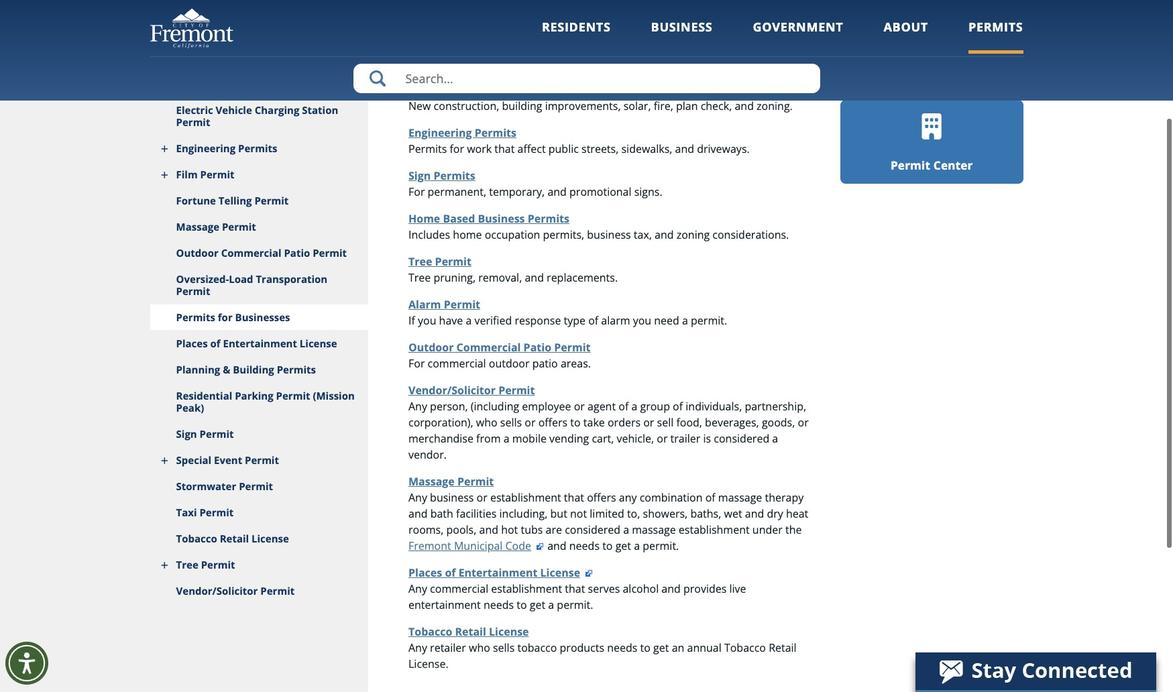 Task type: describe. For each thing, give the bounding box(es) containing it.
signs.
[[635, 184, 663, 199]]

places for places of entertainment license
[[176, 337, 208, 350]]

engineering permits permits for work that affect public streets, sidewalks, and driveways.
[[409, 125, 750, 156]]

rooms,
[[409, 523, 444, 537]]

fortune
[[176, 194, 216, 207]]

driveways.
[[697, 141, 750, 156]]

need
[[654, 313, 680, 328]]

& for planning & building permits new construction, building improvements, solar, fire, plan check, and zoning.
[[458, 82, 466, 97]]

massage for massage permit any business or establishment that offers any combination of massage therapy and bath facilities including, but not limited to, showers, baths, wet and dry heat rooms, pools, and hot tubs are considered a massage establishment under the fremont municipal code
[[409, 474, 455, 489]]

home based business permits link
[[409, 211, 570, 226]]

type
[[564, 313, 586, 328]]

vendor/solicitor for vendor/solicitor permit any person, (including employee or agent of a group of individuals, partnership, corporation), who sells or offers to take orders or sell food, beverages, goods, or merchandise from a mobile vending cart, vehicle, or trailer is considered a vendor.
[[409, 383, 496, 398]]

check,
[[701, 99, 732, 113]]

building
[[502, 99, 543, 113]]

considerations.
[[713, 227, 789, 242]]

alarm permit if you have a verified response type of alarm you need a permit.
[[409, 297, 727, 328]]

1 horizontal spatial permits link
[[969, 19, 1024, 53]]

government
[[753, 19, 844, 35]]

who inside tobacco retail license any retailer who sells tobacco products needs to get an annual tobacco retail license.
[[469, 641, 490, 655]]

0 horizontal spatial tree permit link
[[150, 552, 368, 578]]

and inside places of entertainment license any commercial establishment that serves alcohol and provides live entertainment needs to get a permit.
[[662, 582, 681, 596]]

permits inside home based business permits includes home occupation permits, business tax, and zoning considerations.
[[528, 211, 570, 226]]

but
[[551, 507, 568, 521]]

0 vertical spatial tree permit link
[[409, 254, 472, 269]]

of up orders
[[619, 399, 629, 414]]

2 vertical spatial for
[[218, 311, 233, 324]]

1 horizontal spatial needs
[[570, 539, 600, 553]]

2 vertical spatial tobacco
[[725, 641, 766, 655]]

oversized-load transporation permit
[[176, 272, 328, 298]]

patio for outdoor commercial patio permit for commercial outdoor patio areas.
[[524, 340, 552, 355]]

sign for sign permits for permanent, temporary, and promotional signs.
[[409, 168, 431, 183]]

any inside the massage permit any business or establishment that offers any combination of massage therapy and bath facilities including, but not limited to, showers, baths, wet and dry heat rooms, pools, and hot tubs are considered a massage establishment under the fremont municipal code
[[409, 490, 427, 505]]

fremont municipal code link
[[409, 539, 545, 553]]

peak)
[[176, 401, 204, 415]]

outdoor for outdoor commercial patio permit
[[176, 246, 219, 260]]

0 vertical spatial massage
[[719, 490, 762, 505]]

1 vertical spatial planning & building permits link
[[150, 357, 368, 383]]

permits for businesses
[[176, 311, 290, 324]]

zoning
[[677, 227, 710, 242]]

permit inside outdoor commercial patio permit for commercial outdoor patio areas.
[[554, 340, 591, 355]]

considered inside the massage permit any business or establishment that offers any combination of massage therapy and bath facilities including, but not limited to, showers, baths, wet and dry heat rooms, pools, and hot tubs are considered a massage establishment under the fremont municipal code
[[565, 523, 621, 537]]

residents
[[542, 19, 611, 35]]

outdoor
[[489, 356, 530, 371]]

permit inside tree permit tree pruning, removal, and replacements.
[[435, 254, 472, 269]]

1 horizontal spatial massage permit link
[[409, 474, 494, 489]]

oversized-
[[176, 272, 229, 286]]

under
[[753, 523, 783, 537]]

and needs to get a permit.
[[545, 539, 679, 553]]

0 horizontal spatial permits link
[[409, 3, 439, 15]]

vehicle,
[[617, 431, 654, 446]]

temporary,
[[489, 184, 545, 199]]

0 vertical spatial get
[[616, 539, 631, 553]]

film permit link
[[150, 162, 368, 188]]

tax,
[[634, 227, 652, 242]]

film
[[176, 168, 198, 181]]

sign for sign permit
[[176, 427, 197, 441]]

combination
[[640, 490, 703, 505]]

places for places of entertainment license any commercial establishment that serves alcohol and provides live entertainment needs to get a permit.
[[409, 566, 442, 580]]

any inside "vendor/solicitor permit any person, (including employee or agent of a group of individuals, partnership, corporation), who sells or offers to take orders or sell food, beverages, goods, or merchandise from a mobile vending cart, vehicle, or trailer is considered a vendor."
[[409, 399, 427, 414]]

planning & building permits
[[176, 363, 316, 376]]

0 vertical spatial planning & building permits link
[[409, 82, 558, 97]]

business inside the massage permit any business or establishment that offers any combination of massage therapy and bath facilities including, but not limited to, showers, baths, wet and dry heat rooms, pools, and hot tubs are considered a massage establishment under the fremont municipal code
[[430, 490, 474, 505]]

pools,
[[447, 523, 477, 537]]

municipal
[[454, 539, 503, 553]]

permit center link
[[841, 100, 1024, 184]]

1 horizontal spatial places of entertainment license link
[[409, 566, 594, 580]]

take
[[584, 415, 605, 430]]

or left sell
[[644, 415, 654, 430]]

engineering for engineering permits
[[176, 142, 236, 155]]

to down "limited"
[[603, 539, 613, 553]]

alcohol
[[623, 582, 659, 596]]

sells inside tobacco retail license any retailer who sells tobacco products needs to get an annual tobacco retail license.
[[493, 641, 515, 655]]

therapy
[[765, 490, 804, 505]]

businesses inside permits for businesses link
[[235, 311, 290, 324]]

tree permit tree pruning, removal, and replacements.
[[409, 254, 618, 285]]

orders
[[608, 415, 641, 430]]

1 vertical spatial outdoor commercial patio permit link
[[409, 340, 591, 355]]

sell
[[657, 415, 674, 430]]

any inside tobacco retail license any retailer who sells tobacco products needs to get an annual tobacco retail license.
[[409, 641, 427, 655]]

permit inside alarm permit if you have a verified response type of alarm you need a permit.
[[444, 297, 480, 312]]

tobacco
[[518, 641, 557, 655]]

vendor/solicitor permit
[[176, 584, 295, 598]]

that inside engineering permits permits for work that affect public streets, sidewalks, and driveways.
[[495, 141, 515, 156]]

and inside home based business permits includes home occupation permits, business tax, and zoning considerations.
[[655, 227, 674, 242]]

permit inside residential parking permit (mission peak)
[[276, 389, 310, 403]]

planning for planning & building permits
[[176, 363, 220, 376]]

and left dry
[[745, 507, 764, 521]]

home
[[453, 227, 482, 242]]

promotional
[[570, 184, 632, 199]]

taxi permit
[[176, 506, 234, 519]]

removal,
[[479, 270, 522, 285]]

electric vehicle charging station permit link
[[150, 97, 368, 136]]

license inside places of entertainment license any commercial establishment that serves alcohol and provides live entertainment needs to get a permit.
[[541, 566, 580, 580]]

station
[[302, 103, 338, 117]]

establishment inside places of entertainment license any commercial establishment that serves alcohol and provides live entertainment needs to get a permit.
[[491, 582, 562, 596]]

license inside tobacco retail license link
[[252, 532, 289, 546]]

home
[[409, 211, 440, 226]]

center
[[934, 158, 973, 173]]

commercial for of
[[430, 582, 489, 596]]

patio
[[533, 356, 558, 371]]

building for planning & building permits
[[233, 363, 274, 376]]

and up municipal
[[479, 523, 499, 537]]

live
[[730, 582, 747, 596]]

stormwater permit
[[176, 480, 273, 493]]

0 vertical spatial massage permit link
[[150, 214, 368, 240]]

0 horizontal spatial vendor/solicitor permit link
[[150, 578, 368, 605]]

a inside the massage permit any business or establishment that offers any combination of massage therapy and bath facilities including, but not limited to, showers, baths, wet and dry heat rooms, pools, and hot tubs are considered a massage establishment under the fremont municipal code
[[623, 523, 629, 537]]

outdoor for outdoor commercial patio permit for commercial outdoor patio areas.
[[409, 340, 454, 355]]

tobacco for tobacco retail license
[[176, 532, 217, 546]]

1 you from the left
[[418, 313, 436, 328]]

stormwater permit link
[[150, 474, 368, 500]]

permits for businesses link
[[150, 305, 368, 331]]

for inside the sign permits for permanent, temporary, and promotional signs.
[[409, 184, 425, 199]]

and inside the sign permits for permanent, temporary, and promotional signs.
[[548, 184, 567, 199]]

corporation),
[[409, 415, 474, 430]]

work
[[467, 141, 492, 156]]

fortune telling permit link
[[150, 188, 368, 214]]

0 vertical spatial establishment
[[490, 490, 561, 505]]

for inside permits permits for businesses
[[520, 15, 559, 52]]

tree for tree permit
[[176, 558, 198, 572]]

or up mobile
[[525, 415, 536, 430]]

any inside places of entertainment license any commercial establishment that serves alcohol and provides live entertainment needs to get a permit.
[[409, 582, 427, 596]]

special
[[176, 454, 211, 467]]

office building image
[[918, 113, 946, 141]]

an
[[672, 641, 685, 655]]

and down "are"
[[548, 539, 567, 553]]

tobacco retail license
[[176, 532, 289, 546]]

facilities
[[456, 507, 497, 521]]

heat
[[786, 507, 809, 521]]

to inside tobacco retail license any retailer who sells tobacco products needs to get an annual tobacco retail license.
[[641, 641, 651, 655]]

fortune telling permit
[[176, 194, 289, 207]]

telling
[[219, 194, 252, 207]]

needs inside tobacco retail license any retailer who sells tobacco products needs to get an annual tobacco retail license.
[[607, 641, 638, 655]]

outdoor commercial patio permit for commercial outdoor patio areas.
[[409, 340, 591, 371]]

products
[[560, 641, 605, 655]]

entertainment for places of entertainment license any commercial establishment that serves alcohol and provides live entertainment needs to get a permit.
[[459, 566, 538, 580]]

residential parking permit (mission peak)
[[176, 389, 355, 415]]

vendor/solicitor for vendor/solicitor permit
[[176, 584, 258, 598]]

1 vertical spatial massage
[[632, 523, 676, 537]]

response
[[515, 313, 561, 328]]

who inside "vendor/solicitor permit any person, (including employee or agent of a group of individuals, partnership, corporation), who sells or offers to take orders or sell food, beverages, goods, or merchandise from a mobile vending cart, vehicle, or trailer is considered a vendor."
[[476, 415, 498, 430]]

provides
[[684, 582, 727, 596]]

partnership,
[[745, 399, 807, 414]]

that inside places of entertainment license any commercial establishment that serves alcohol and provides live entertainment needs to get a permit.
[[565, 582, 585, 596]]

for inside outdoor commercial patio permit for commercial outdoor patio areas.
[[409, 356, 425, 371]]

fremont
[[409, 539, 451, 553]]

a inside places of entertainment license any commercial establishment that serves alcohol and provides live entertainment needs to get a permit.
[[548, 598, 554, 613]]

individuals,
[[686, 399, 742, 414]]

serves
[[588, 582, 620, 596]]

places of entertainment license
[[176, 337, 337, 350]]

based
[[443, 211, 475, 226]]

home based business permits includes home occupation permits, business tax, and zoning considerations.
[[409, 211, 789, 242]]

1 vertical spatial establishment
[[679, 523, 750, 537]]

permit. inside places of entertainment license any commercial establishment that serves alcohol and provides live entertainment needs to get a permit.
[[557, 598, 593, 613]]

massage permit
[[176, 220, 256, 234]]

solar,
[[624, 99, 651, 113]]

electric vehicle charging station permit
[[176, 103, 338, 129]]



Task type: locate. For each thing, give the bounding box(es) containing it.
tree for tree permit tree pruning, removal, and replacements.
[[409, 254, 432, 269]]

building up construction, on the left of the page
[[469, 82, 513, 97]]

1 vertical spatial who
[[469, 641, 490, 655]]

and inside tree permit tree pruning, removal, and replacements.
[[525, 270, 544, 285]]

building inside planning & building permits link
[[233, 363, 274, 376]]

places
[[176, 337, 208, 350], [409, 566, 442, 580]]

permanent,
[[428, 184, 486, 199]]

and right sidewalks,
[[675, 141, 695, 156]]

building for planning & building permits new construction, building improvements, solar, fire, plan check, and zoning.
[[469, 82, 513, 97]]

2 you from the left
[[633, 313, 652, 328]]

sign down peak) on the left bottom of the page
[[176, 427, 197, 441]]

tobacco up retailer
[[409, 625, 452, 639]]

0 vertical spatial engineering
[[409, 125, 472, 140]]

2 any from the top
[[409, 490, 427, 505]]

permit inside the massage permit any business or establishment that offers any combination of massage therapy and bath facilities including, but not limited to, showers, baths, wet and dry heat rooms, pools, and hot tubs are considered a massage establishment under the fremont municipal code
[[458, 474, 494, 489]]

any up corporation),
[[409, 399, 427, 414]]

business up bath
[[430, 490, 474, 505]]

building inside planning & building permits new construction, building improvements, solar, fire, plan check, and zoning.
[[469, 82, 513, 97]]

tree permit link up vendor/solicitor permit
[[150, 552, 368, 578]]

& for planning & building permits
[[223, 363, 230, 376]]

vendor/solicitor permit link up person,
[[409, 383, 535, 398]]

retail for tobacco retail license
[[220, 532, 249, 546]]

business left tax,
[[587, 227, 631, 242]]

1 vertical spatial tree permit link
[[150, 552, 368, 578]]

0 vertical spatial commercial
[[221, 246, 282, 260]]

tobacco retail license link down stormwater permit link
[[150, 526, 368, 552]]

patio up transporation
[[284, 246, 310, 260]]

commercial inside outdoor commercial patio permit for commercial outdoor patio areas.
[[457, 340, 521, 355]]

for up home
[[409, 184, 425, 199]]

that
[[495, 141, 515, 156], [564, 490, 584, 505], [565, 582, 585, 596]]

to left an at the bottom of the page
[[641, 641, 651, 655]]

of down the permits for businesses
[[210, 337, 221, 350]]

engineering permits link up work
[[409, 125, 517, 140]]

offers down employee
[[539, 415, 568, 430]]

0 vertical spatial business
[[651, 19, 713, 35]]

needs inside places of entertainment license any commercial establishment that serves alcohol and provides live entertainment needs to get a permit.
[[484, 598, 514, 613]]

0 horizontal spatial permit.
[[557, 598, 593, 613]]

vendor/solicitor inside "vendor/solicitor permit any person, (including employee or agent of a group of individuals, partnership, corporation), who sells or offers to take orders or sell food, beverages, goods, or merchandise from a mobile vending cart, vehicle, or trailer is considered a vendor."
[[409, 383, 496, 398]]

patio up patio
[[524, 340, 552, 355]]

special event permit link
[[150, 448, 368, 474]]

to inside places of entertainment license any commercial establishment that serves alcohol and provides live entertainment needs to get a permit.
[[517, 598, 527, 613]]

1 vertical spatial commercial
[[430, 582, 489, 596]]

taxi
[[176, 506, 197, 519]]

tree up alarm
[[409, 270, 431, 285]]

entertainment inside places of entertainment license any commercial establishment that serves alcohol and provides live entertainment needs to get a permit.
[[459, 566, 538, 580]]

0 horizontal spatial needs
[[484, 598, 514, 613]]

commercial inside places of entertainment license any commercial establishment that serves alcohol and provides live entertainment needs to get a permit.
[[430, 582, 489, 596]]

places down fremont
[[409, 566, 442, 580]]

massage for massage permit
[[176, 220, 219, 234]]

for inside engineering permits permits for work that affect public streets, sidewalks, and driveways.
[[450, 141, 464, 156]]

Search text field
[[353, 64, 820, 93]]

0 vertical spatial tobacco
[[176, 532, 217, 546]]

of inside the massage permit any business or establishment that offers any combination of massage therapy and bath facilities including, but not limited to, showers, baths, wet and dry heat rooms, pools, and hot tubs are considered a massage establishment under the fremont municipal code
[[706, 490, 716, 505]]

establishment up including,
[[490, 490, 561, 505]]

business inside home based business permits includes home occupation permits, business tax, and zoning considerations.
[[587, 227, 631, 242]]

business link
[[651, 19, 713, 53]]

tobacco retail license link up retailer
[[409, 625, 529, 639]]

1 horizontal spatial engineering
[[409, 125, 472, 140]]

permit. right need
[[691, 313, 727, 328]]

1 vertical spatial engineering
[[176, 142, 236, 155]]

1 horizontal spatial you
[[633, 313, 652, 328]]

entertainment
[[409, 598, 481, 613]]

0 vertical spatial vendor/solicitor
[[409, 383, 496, 398]]

load
[[229, 272, 253, 286]]

0 horizontal spatial engineering
[[176, 142, 236, 155]]

outdoor commercial patio permit link up outdoor
[[409, 340, 591, 355]]

entertainment for places of entertainment license
[[223, 337, 297, 350]]

2 vertical spatial retail
[[769, 641, 797, 655]]

1 horizontal spatial considered
[[714, 431, 770, 446]]

of right type
[[589, 313, 599, 328]]

permit inside "link"
[[891, 158, 931, 173]]

residential parking permit (mission peak) link
[[150, 383, 368, 421]]

tree permit
[[176, 558, 235, 572]]

outdoor commercial patio permit link up load at the left of the page
[[150, 240, 368, 266]]

offers inside the massage permit any business or establishment that offers any combination of massage therapy and bath facilities including, but not limited to, showers, baths, wet and dry heat rooms, pools, and hot tubs are considered a massage establishment under the fremont municipal code
[[587, 490, 616, 505]]

engineering down new
[[409, 125, 472, 140]]

and inside planning & building permits new construction, building improvements, solar, fire, plan check, and zoning.
[[735, 99, 754, 113]]

vendor.
[[409, 447, 447, 462]]

places inside places of entertainment license any commercial establishment that serves alcohol and provides live entertainment needs to get a permit.
[[409, 566, 442, 580]]

commercial for outdoor commercial patio permit
[[221, 246, 282, 260]]

1 horizontal spatial tobacco retail license link
[[409, 625, 529, 639]]

massage down vendor.
[[409, 474, 455, 489]]

limited
[[590, 507, 625, 521]]

1 horizontal spatial outdoor
[[409, 340, 454, 355]]

0 vertical spatial sells
[[500, 415, 522, 430]]

planning for planning & building permits new construction, building improvements, solar, fire, plan check, and zoning.
[[409, 82, 456, 97]]

planning & building permits link up construction, on the left of the page
[[409, 82, 558, 97]]

2 horizontal spatial get
[[654, 641, 669, 655]]

tree permit link
[[409, 254, 472, 269], [150, 552, 368, 578]]

pruning,
[[434, 270, 476, 285]]

permits inside the sign permits for permanent, temporary, and promotional signs.
[[434, 168, 476, 183]]

vendor/solicitor up person,
[[409, 383, 496, 398]]

2 horizontal spatial retail
[[769, 641, 797, 655]]

you left need
[[633, 313, 652, 328]]

verified
[[475, 313, 512, 328]]

tobacco for tobacco retail license any retailer who sells tobacco products needs to get an annual tobacco retail license.
[[409, 625, 452, 639]]

license inside tobacco retail license any retailer who sells tobacco products needs to get an annual tobacco retail license.
[[489, 625, 529, 639]]

1 horizontal spatial for
[[450, 141, 464, 156]]

get inside tobacco retail license any retailer who sells tobacco products needs to get an annual tobacco retail license.
[[654, 641, 669, 655]]

have
[[439, 313, 463, 328]]

1 horizontal spatial retail
[[455, 625, 486, 639]]

0 vertical spatial outdoor commercial patio permit link
[[150, 240, 368, 266]]

for up places of entertainment license
[[218, 311, 233, 324]]

0 horizontal spatial retail
[[220, 532, 249, 546]]

2 horizontal spatial permit.
[[691, 313, 727, 328]]

and right tax,
[[655, 227, 674, 242]]

permits permits for businesses
[[409, 3, 713, 52]]

areas.
[[561, 356, 591, 371]]

permit inside oversized-load transporation permit
[[176, 284, 210, 298]]

0 vertical spatial massage
[[176, 220, 219, 234]]

& inside planning & building permits new construction, building improvements, solar, fire, plan check, and zoning.
[[458, 82, 466, 97]]

0 vertical spatial building
[[469, 82, 513, 97]]

2 for from the top
[[409, 356, 425, 371]]

1 vertical spatial business
[[430, 490, 474, 505]]

building up 'parking'
[[233, 363, 274, 376]]

get down to,
[[616, 539, 631, 553]]

permit. down serves
[[557, 598, 593, 613]]

bath
[[431, 507, 453, 521]]

get inside places of entertainment license any commercial establishment that serves alcohol and provides live entertainment needs to get a permit.
[[530, 598, 546, 613]]

outdoor up 'oversized-' at the left top of page
[[176, 246, 219, 260]]

that left serves
[[565, 582, 585, 596]]

needs down not
[[570, 539, 600, 553]]

for
[[520, 15, 559, 52], [450, 141, 464, 156], [218, 311, 233, 324]]

0 vertical spatial needs
[[570, 539, 600, 553]]

commercial down have
[[428, 356, 486, 371]]

of up food,
[[673, 399, 683, 414]]

0 vertical spatial business
[[587, 227, 631, 242]]

0 vertical spatial considered
[[714, 431, 770, 446]]

1 horizontal spatial business
[[651, 19, 713, 35]]

permit.
[[691, 313, 727, 328], [643, 539, 679, 553], [557, 598, 593, 613]]

0 horizontal spatial businesses
[[235, 311, 290, 324]]

0 horizontal spatial places of entertainment license link
[[150, 331, 368, 357]]

sells down the (including
[[500, 415, 522, 430]]

1 horizontal spatial places
[[409, 566, 442, 580]]

or up facilities
[[477, 490, 488, 505]]

0 vertical spatial businesses
[[566, 15, 713, 52]]

massage permit link up bath
[[409, 474, 494, 489]]

that right work
[[495, 141, 515, 156]]

1 vertical spatial tree
[[409, 270, 431, 285]]

fire,
[[654, 99, 674, 113]]

stormwater
[[176, 480, 236, 493]]

0 horizontal spatial outdoor commercial patio permit link
[[150, 240, 368, 266]]

permits
[[409, 3, 439, 15], [409, 15, 513, 52], [969, 19, 1024, 35], [516, 82, 558, 97], [475, 125, 517, 140], [409, 141, 447, 156], [238, 142, 277, 155], [434, 168, 476, 183], [528, 211, 570, 226], [176, 311, 215, 324], [277, 363, 316, 376]]

of inside alarm permit if you have a verified response type of alarm you need a permit.
[[589, 313, 599, 328]]

and right removal,
[[525, 270, 544, 285]]

of inside places of entertainment license any commercial establishment that serves alcohol and provides live entertainment needs to get a permit.
[[445, 566, 456, 580]]

planning & building permits link up 'parking'
[[150, 357, 368, 383]]

public
[[549, 141, 579, 156]]

commercial up outdoor
[[457, 340, 521, 355]]

license up tobacco
[[489, 625, 529, 639]]

planning up new
[[409, 82, 456, 97]]

and up rooms,
[[409, 507, 428, 521]]

hot
[[501, 523, 518, 537]]

1 vertical spatial sells
[[493, 641, 515, 655]]

for left work
[[450, 141, 464, 156]]

commercial up load at the left of the page
[[221, 246, 282, 260]]

electric
[[176, 103, 213, 117]]

any up license.
[[409, 641, 427, 655]]

places of entertainment license link down code
[[409, 566, 594, 580]]

is
[[704, 431, 711, 446]]

1 horizontal spatial &
[[458, 82, 466, 97]]

and inside engineering permits permits for work that affect public streets, sidewalks, and driveways.
[[675, 141, 695, 156]]

stay connected image
[[916, 653, 1155, 690]]

0 vertical spatial &
[[458, 82, 466, 97]]

1 vertical spatial &
[[223, 363, 230, 376]]

1 horizontal spatial tobacco
[[409, 625, 452, 639]]

agent
[[588, 399, 616, 414]]

entertainment down permits for businesses link
[[223, 337, 297, 350]]

you right if
[[418, 313, 436, 328]]

engineering
[[409, 125, 472, 140], [176, 142, 236, 155]]

beverages,
[[705, 415, 759, 430]]

film permit
[[176, 168, 235, 181]]

or up take
[[574, 399, 585, 414]]

0 vertical spatial entertainment
[[223, 337, 297, 350]]

or inside the massage permit any business or establishment that offers any combination of massage therapy and bath facilities including, but not limited to, showers, baths, wet and dry heat rooms, pools, and hot tubs are considered a massage establishment under the fremont municipal code
[[477, 490, 488, 505]]

get left an at the bottom of the page
[[654, 641, 669, 655]]

license down taxi permit link
[[252, 532, 289, 546]]

1 horizontal spatial sign
[[409, 168, 431, 183]]

who right retailer
[[469, 641, 490, 655]]

0 horizontal spatial considered
[[565, 523, 621, 537]]

for down if
[[409, 356, 425, 371]]

vendor/solicitor permit any person, (including employee or agent of a group of individuals, partnership, corporation), who sells or offers to take orders or sell food, beverages, goods, or merchandise from a mobile vending cart, vehicle, or trailer is considered a vendor.
[[409, 383, 809, 462]]

permits inside planning & building permits new construction, building improvements, solar, fire, plan check, and zoning.
[[516, 82, 558, 97]]

0 vertical spatial tree
[[409, 254, 432, 269]]

retail for tobacco retail license any retailer who sells tobacco products needs to get an annual tobacco retail license.
[[455, 625, 486, 639]]

commercial inside outdoor commercial patio permit for commercial outdoor patio areas.
[[428, 356, 486, 371]]

0 horizontal spatial building
[[233, 363, 274, 376]]

engineering for engineering permits permits for work that affect public streets, sidewalks, and driveways.
[[409, 125, 472, 140]]

massage inside the massage permit any business or establishment that offers any combination of massage therapy and bath facilities including, but not limited to, showers, baths, wet and dry heat rooms, pools, and hot tubs are considered a massage establishment under the fremont municipal code
[[409, 474, 455, 489]]

parking
[[235, 389, 274, 403]]

engineering permits link down electric vehicle charging station permit
[[150, 136, 368, 162]]

0 horizontal spatial massage
[[176, 220, 219, 234]]

&
[[458, 82, 466, 97], [223, 363, 230, 376]]

vendor/solicitor
[[409, 383, 496, 398], [176, 584, 258, 598]]

engineering permits
[[176, 142, 277, 155]]

2 vertical spatial establishment
[[491, 582, 562, 596]]

0 vertical spatial places
[[176, 337, 208, 350]]

permit. inside alarm permit if you have a verified response type of alarm you need a permit.
[[691, 313, 727, 328]]

permit inside electric vehicle charging station permit
[[176, 115, 210, 129]]

commercial
[[221, 246, 282, 260], [457, 340, 521, 355]]

to inside "vendor/solicitor permit any person, (including employee or agent of a group of individuals, partnership, corporation), who sells or offers to take orders or sell food, beverages, goods, or merchandise from a mobile vending cart, vehicle, or trailer is considered a vendor."
[[571, 415, 581, 430]]

patio inside outdoor commercial patio permit for commercial outdoor patio areas.
[[524, 340, 552, 355]]

massage
[[719, 490, 762, 505], [632, 523, 676, 537]]

1 vertical spatial permit.
[[643, 539, 679, 553]]

of up the baths,
[[706, 490, 716, 505]]

new
[[409, 99, 431, 113]]

1 vertical spatial vendor/solicitor permit link
[[150, 578, 368, 605]]

1 vertical spatial get
[[530, 598, 546, 613]]

plan
[[676, 99, 698, 113]]

1 vertical spatial massage permit link
[[409, 474, 494, 489]]

0 vertical spatial permit.
[[691, 313, 727, 328]]

commercial for commercial
[[428, 356, 486, 371]]

0 vertical spatial patio
[[284, 246, 310, 260]]

transporation
[[256, 272, 328, 286]]

establishment down the baths,
[[679, 523, 750, 537]]

sells
[[500, 415, 522, 430], [493, 641, 515, 655]]

1 vertical spatial building
[[233, 363, 274, 376]]

0 horizontal spatial &
[[223, 363, 230, 376]]

vendor/solicitor down tree permit at the bottom of page
[[176, 584, 258, 598]]

and right temporary,
[[548, 184, 567, 199]]

0 vertical spatial planning
[[409, 82, 456, 97]]

improvements,
[[545, 99, 621, 113]]

business inside home based business permits includes home occupation permits, business tax, and zoning considerations.
[[478, 211, 525, 226]]

planning inside planning & building permits new construction, building improvements, solar, fire, plan check, and zoning.
[[409, 82, 456, 97]]

1 for from the top
[[409, 184, 425, 199]]

to
[[571, 415, 581, 430], [603, 539, 613, 553], [517, 598, 527, 613], [641, 641, 651, 655]]

code
[[506, 539, 531, 553]]

massage down showers,
[[632, 523, 676, 537]]

residents link
[[542, 19, 611, 53]]

0 vertical spatial outdoor
[[176, 246, 219, 260]]

0 horizontal spatial entertainment
[[223, 337, 297, 350]]

0 horizontal spatial tobacco retail license link
[[150, 526, 368, 552]]

businesses
[[566, 15, 713, 52], [235, 311, 290, 324]]

needs right products in the bottom of the page
[[607, 641, 638, 655]]

0 horizontal spatial for
[[218, 311, 233, 324]]

1 any from the top
[[409, 399, 427, 414]]

any up rooms,
[[409, 490, 427, 505]]

and right alcohol on the bottom right of the page
[[662, 582, 681, 596]]

1 horizontal spatial planning & building permits link
[[409, 82, 558, 97]]

2 vertical spatial needs
[[607, 641, 638, 655]]

that inside the massage permit any business or establishment that offers any combination of massage therapy and bath facilities including, but not limited to, showers, baths, wet and dry heat rooms, pools, and hot tubs are considered a massage establishment under the fremont municipal code
[[564, 490, 584, 505]]

0 horizontal spatial engineering permits link
[[150, 136, 368, 162]]

0 horizontal spatial massage
[[632, 523, 676, 537]]

4 any from the top
[[409, 641, 427, 655]]

for up search text field
[[520, 15, 559, 52]]

commercial up 'entertainment' on the bottom of the page
[[430, 582, 489, 596]]

any
[[619, 490, 637, 505]]

0 vertical spatial that
[[495, 141, 515, 156]]

0 vertical spatial places of entertainment license link
[[150, 331, 368, 357]]

0 horizontal spatial business
[[478, 211, 525, 226]]

1 vertical spatial for
[[450, 141, 464, 156]]

to,
[[627, 507, 640, 521]]

about
[[884, 19, 929, 35]]

0 vertical spatial who
[[476, 415, 498, 430]]

tree permit link up pruning, on the top of page
[[409, 254, 472, 269]]

license up the (mission
[[300, 337, 337, 350]]

that up not
[[564, 490, 584, 505]]

commercial for outdoor commercial patio permit for commercial outdoor patio areas.
[[457, 340, 521, 355]]

1 vertical spatial considered
[[565, 523, 621, 537]]

0 horizontal spatial outdoor
[[176, 246, 219, 260]]

commercial
[[428, 356, 486, 371], [430, 582, 489, 596]]

1 vertical spatial permits link
[[969, 19, 1024, 53]]

showers,
[[643, 507, 688, 521]]

0 horizontal spatial offers
[[539, 415, 568, 430]]

1 horizontal spatial offers
[[587, 490, 616, 505]]

or right goods,
[[798, 415, 809, 430]]

event
[[214, 454, 242, 467]]

alarm
[[601, 313, 630, 328]]

considered inside "vendor/solicitor permit any person, (including employee or agent of a group of individuals, partnership, corporation), who sells or offers to take orders or sell food, beverages, goods, or merchandise from a mobile vending cart, vehicle, or trailer is considered a vendor."
[[714, 431, 770, 446]]

a
[[466, 313, 472, 328], [682, 313, 688, 328], [632, 399, 638, 414], [504, 431, 510, 446], [773, 431, 779, 446], [623, 523, 629, 537], [634, 539, 640, 553], [548, 598, 554, 613]]

permit. down showers,
[[643, 539, 679, 553]]

streets,
[[582, 141, 619, 156]]

and
[[735, 99, 754, 113], [675, 141, 695, 156], [548, 184, 567, 199], [655, 227, 674, 242], [525, 270, 544, 285], [409, 507, 428, 521], [745, 507, 764, 521], [479, 523, 499, 537], [548, 539, 567, 553], [662, 582, 681, 596]]

tobacco inside tobacco retail license link
[[176, 532, 217, 546]]

to up tobacco
[[517, 598, 527, 613]]

tobacco down taxi permit
[[176, 532, 217, 546]]

includes
[[409, 227, 450, 242]]

oversized-load transporation permit link
[[150, 266, 368, 305]]

1 horizontal spatial planning
[[409, 82, 456, 97]]

massage up "wet"
[[719, 490, 762, 505]]

sells inside "vendor/solicitor permit any person, (including employee or agent of a group of individuals, partnership, corporation), who sells or offers to take orders or sell food, beverages, goods, or merchandise from a mobile vending cart, vehicle, or trailer is considered a vendor."
[[500, 415, 522, 430]]

patio for outdoor commercial patio permit
[[284, 246, 310, 260]]

are
[[546, 523, 562, 537]]

places of entertainment license any commercial establishment that serves alcohol and provides live entertainment needs to get a permit.
[[409, 566, 747, 613]]

establishment down code
[[491, 582, 562, 596]]

1 horizontal spatial permit.
[[643, 539, 679, 553]]

establishment
[[490, 490, 561, 505], [679, 523, 750, 537], [491, 582, 562, 596]]

offers inside "vendor/solicitor permit any person, (including employee or agent of a group of individuals, partnership, corporation), who sells or offers to take orders or sell food, beverages, goods, or merchandise from a mobile vending cart, vehicle, or trailer is considered a vendor."
[[539, 415, 568, 430]]

massage down fortune
[[176, 220, 219, 234]]

to up vending
[[571, 415, 581, 430]]

of up 'entertainment' on the bottom of the page
[[445, 566, 456, 580]]

sign permit
[[176, 427, 234, 441]]

0 horizontal spatial planning
[[176, 363, 220, 376]]

annual
[[687, 641, 722, 655]]

1 horizontal spatial vendor/solicitor permit link
[[409, 383, 535, 398]]

offers up "limited"
[[587, 490, 616, 505]]

tobacco right the annual
[[725, 641, 766, 655]]

wet
[[724, 507, 743, 521]]

1 horizontal spatial engineering permits link
[[409, 125, 517, 140]]

sign inside the sign permits for permanent, temporary, and promotional signs.
[[409, 168, 431, 183]]

0 vertical spatial tobacco retail license link
[[150, 526, 368, 552]]

1 vertical spatial places
[[409, 566, 442, 580]]

engineering inside engineering permits permits for work that affect public streets, sidewalks, and driveways.
[[409, 125, 472, 140]]

1 horizontal spatial building
[[469, 82, 513, 97]]

0 horizontal spatial business
[[430, 490, 474, 505]]

patio inside outdoor commercial patio permit link
[[284, 246, 310, 260]]

and right check,
[[735, 99, 754, 113]]

businesses inside permits permits for businesses
[[566, 15, 713, 52]]

massage permit link up the 'outdoor commercial patio permit'
[[150, 214, 368, 240]]

tobacco retail license link
[[150, 526, 368, 552], [409, 625, 529, 639]]

sign up permanent,
[[409, 168, 431, 183]]

construction,
[[434, 99, 499, 113]]

permit inside "vendor/solicitor permit any person, (including employee or agent of a group of individuals, partnership, corporation), who sells or offers to take orders or sell food, beverages, goods, or merchandise from a mobile vending cart, vehicle, or trailer is considered a vendor."
[[499, 383, 535, 398]]

3 any from the top
[[409, 582, 427, 596]]

sign permit link
[[150, 421, 368, 448]]

0 horizontal spatial commercial
[[221, 246, 282, 260]]

sign permits for permanent, temporary, and promotional signs.
[[409, 168, 663, 199]]

places of entertainment license link up planning & building permits on the bottom left of the page
[[150, 331, 368, 357]]

needs right 'entertainment' on the bottom of the page
[[484, 598, 514, 613]]

license down "are"
[[541, 566, 580, 580]]

vendor/solicitor permit link down tobacco retail license
[[150, 578, 368, 605]]

considered down beverages,
[[714, 431, 770, 446]]

business
[[587, 227, 631, 242], [430, 490, 474, 505]]

or down sell
[[657, 431, 668, 446]]

outdoor inside outdoor commercial patio permit for commercial outdoor patio areas.
[[409, 340, 454, 355]]

(including
[[471, 399, 519, 414]]



Task type: vqa. For each thing, say whether or not it's contained in the screenshot.
Central Park/Lake Elizabeth "link" on the bottom
no



